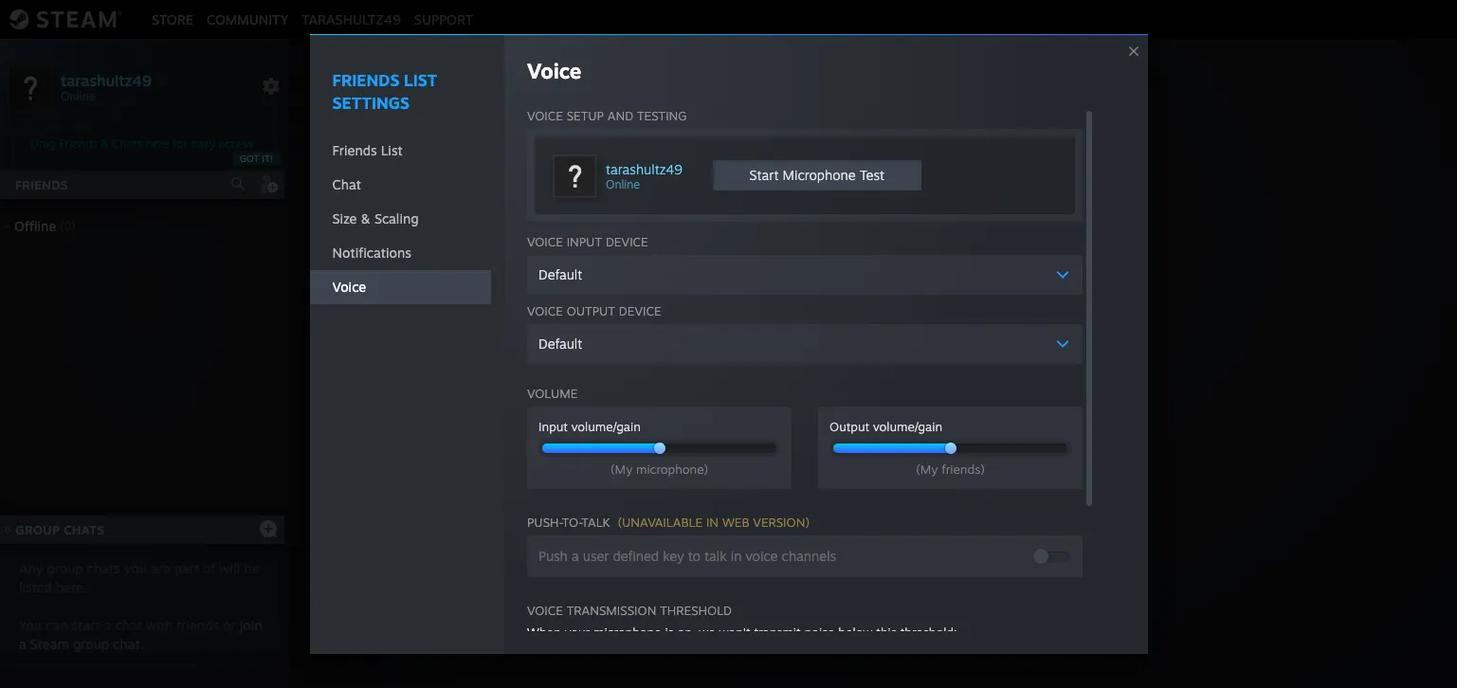 Task type: vqa. For each thing, say whether or not it's contained in the screenshot.
the Testing
yes



Task type: describe. For each thing, give the bounding box(es) containing it.
voice transmission threshold when your microphone is on, we won't transmit noise below this threshold:
[[527, 603, 957, 640]]

list for friends list
[[381, 142, 403, 159]]

1 vertical spatial chat
[[910, 374, 943, 392]]

when
[[527, 625, 561, 640]]

microphone
[[593, 625, 661, 640]]

store
[[152, 11, 193, 27]]

won't
[[719, 625, 750, 640]]

(my for (my friends)
[[916, 462, 938, 477]]

voice setup and testing
[[527, 108, 687, 124]]

community link
[[200, 11, 295, 27]]

key
[[663, 548, 684, 564]]

can
[[46, 617, 68, 633]]

0 vertical spatial output
[[567, 304, 615, 319]]

noise
[[804, 625, 835, 640]]

join a steam group chat.
[[19, 617, 262, 652]]

)
[[805, 515, 810, 530]]

voice input device
[[527, 234, 648, 250]]

0 vertical spatial chat
[[332, 177, 361, 193]]

1 horizontal spatial &
[[361, 211, 371, 227]]

0 horizontal spatial or
[[223, 617, 236, 633]]

create a group chat image
[[259, 519, 278, 538]]

collapse chats list image
[[0, 526, 22, 534]]

1 vertical spatial input
[[539, 419, 568, 434]]

voice up setup
[[527, 58, 581, 84]]

here.
[[56, 579, 87, 595]]

volume
[[527, 386, 578, 401]]

1 vertical spatial group
[[16, 522, 60, 538]]

listed
[[19, 579, 52, 595]]

transmission
[[567, 603, 656, 618]]

1 vertical spatial in
[[731, 548, 742, 564]]

a left chat
[[104, 617, 111, 633]]

start microphone test button
[[713, 160, 921, 191]]

voice for output
[[527, 304, 563, 319]]

we
[[699, 625, 715, 640]]

testing
[[637, 108, 687, 124]]

threshold
[[660, 603, 732, 618]]

start
[[71, 617, 100, 633]]

unavailable
[[622, 515, 703, 530]]

join a steam group chat. link
[[19, 617, 262, 652]]

1 vertical spatial talk
[[704, 548, 727, 564]]

friends list settings
[[332, 70, 437, 113]]

1 horizontal spatial chats
[[112, 137, 142, 151]]

group chats
[[16, 522, 105, 538]]

you can start a chat with friends or
[[19, 617, 240, 633]]

and
[[607, 108, 633, 124]]

size
[[332, 211, 357, 227]]

defined
[[613, 548, 659, 564]]

on,
[[677, 625, 695, 640]]

any
[[19, 560, 43, 576]]

0 vertical spatial to
[[947, 374, 962, 392]]

0 vertical spatial input
[[567, 234, 602, 250]]

1 vertical spatial to
[[688, 548, 701, 564]]

for
[[173, 137, 187, 151]]

be
[[244, 560, 259, 576]]

click
[[744, 374, 778, 392]]

any group chats you are part of will be listed here.
[[19, 560, 259, 595]]

offline
[[14, 218, 56, 234]]

test
[[860, 167, 885, 183]]

support
[[414, 11, 473, 27]]

chat.
[[113, 636, 144, 652]]

friends
[[176, 617, 219, 633]]

device for voice input device
[[606, 234, 648, 250]]

support link
[[407, 11, 480, 27]]

a for steam
[[19, 636, 26, 652]]

0 horizontal spatial talk
[[581, 515, 610, 530]]

here
[[146, 137, 169, 151]]

size & scaling
[[332, 211, 419, 227]]

with
[[146, 617, 173, 633]]

to-
[[562, 515, 581, 530]]

friend
[[795, 374, 839, 392]]

0 vertical spatial &
[[101, 137, 109, 151]]

default for input
[[539, 267, 582, 283]]

microphone)
[[636, 462, 708, 477]]

channels
[[782, 548, 836, 564]]

push-to-talk ( unavailable in web version )
[[527, 515, 810, 530]]

notifications
[[332, 245, 411, 261]]

tarashultz49 link
[[295, 11, 407, 27]]

friends list
[[332, 142, 403, 159]]

group inside 'any group chats you are part of will be listed here.'
[[47, 560, 83, 576]]

push a user defined key to talk in voice channels
[[539, 548, 836, 564]]

chat
[[115, 617, 142, 633]]

volume/gain for output volume/gain
[[873, 419, 942, 434]]

store link
[[145, 11, 200, 27]]

voice output device
[[527, 304, 661, 319]]

a for user
[[572, 548, 579, 564]]

tarashultz49 online
[[606, 161, 682, 192]]

chats
[[87, 560, 120, 576]]

device for voice output device
[[619, 304, 661, 319]]

push-
[[527, 515, 562, 530]]

steam
[[30, 636, 69, 652]]

is
[[665, 625, 674, 640]]



Task type: locate. For each thing, give the bounding box(es) containing it.
2 volume/gain from the left
[[873, 419, 942, 434]]

1 vertical spatial device
[[619, 304, 661, 319]]

0 vertical spatial device
[[606, 234, 648, 250]]

1 vertical spatial default
[[539, 336, 582, 352]]

1 vertical spatial chats
[[63, 522, 105, 538]]

(
[[618, 515, 622, 530]]

to
[[947, 374, 962, 392], [688, 548, 701, 564]]

chat up size
[[332, 177, 361, 193]]

friends right drag
[[59, 137, 97, 151]]

list up the settings at left top
[[404, 70, 437, 90]]

output down voice input device
[[567, 304, 615, 319]]

output volume/gain
[[830, 419, 942, 434]]

2 (my from the left
[[916, 462, 938, 477]]

1 vertical spatial &
[[361, 211, 371, 227]]

group up the output volume/gain
[[862, 374, 905, 392]]

&
[[101, 137, 109, 151], [361, 211, 371, 227]]

you
[[19, 617, 42, 633]]

1 vertical spatial output
[[830, 419, 869, 434]]

0 horizontal spatial to
[[688, 548, 701, 564]]

1 horizontal spatial in
[[731, 548, 742, 564]]

1 horizontal spatial tarashultz49
[[302, 11, 401, 27]]

voice for transmission
[[527, 603, 563, 618]]

voice left setup
[[527, 108, 563, 124]]

device
[[606, 234, 648, 250], [619, 304, 661, 319]]

friends down the settings at left top
[[332, 142, 377, 159]]

user
[[583, 548, 609, 564]]

chats
[[112, 137, 142, 151], [63, 522, 105, 538]]

version
[[753, 515, 805, 530]]

voice up when
[[527, 603, 563, 618]]

2 default from the top
[[539, 336, 582, 352]]

voice up voice output device on the left of page
[[527, 234, 563, 250]]

0 vertical spatial in
[[706, 515, 719, 530]]

volume/gain for input volume/gain
[[571, 419, 641, 434]]

tarashultz49 up friends list settings in the left top of the page
[[302, 11, 401, 27]]

output
[[567, 304, 615, 319], [830, 419, 869, 434]]

default down voice output device on the left of page
[[539, 336, 582, 352]]

0 vertical spatial group
[[862, 374, 905, 392]]

push
[[539, 548, 568, 564]]

voice
[[527, 58, 581, 84], [527, 108, 563, 124], [527, 234, 563, 250], [332, 279, 366, 295], [527, 304, 563, 319], [527, 603, 563, 618]]

volume/gain down volume
[[571, 419, 641, 434]]

in left web
[[706, 515, 719, 530]]

in
[[706, 515, 719, 530], [731, 548, 742, 564]]

voice inside voice transmission threshold when your microphone is on, we won't transmit noise below this threshold:
[[527, 603, 563, 618]]

join
[[240, 617, 262, 633]]

1 default from the top
[[539, 267, 582, 283]]

voice for setup
[[527, 108, 563, 124]]

scaling
[[374, 211, 419, 227]]

a right click
[[782, 374, 790, 392]]

voice for input
[[527, 234, 563, 250]]

online
[[606, 178, 640, 192]]

(my for (my microphone)
[[610, 462, 632, 477]]

(my
[[610, 462, 632, 477], [916, 462, 938, 477]]

voice down notifications
[[332, 279, 366, 295]]

manage friends list settings image
[[262, 77, 281, 96]]

friends)
[[942, 462, 985, 477]]

group up here. at bottom
[[47, 560, 83, 576]]

will
[[219, 560, 240, 576]]

friends for friends list settings
[[332, 70, 400, 90]]

(my left the microphone)
[[610, 462, 632, 477]]

volume/gain down click a friend or group chat to start!
[[873, 419, 942, 434]]

0 horizontal spatial list
[[381, 142, 403, 159]]

chats left here
[[112, 137, 142, 151]]

input volume/gain
[[539, 419, 641, 434]]

(my microphone)
[[610, 462, 708, 477]]

or right friend
[[843, 374, 858, 392]]

0 horizontal spatial output
[[567, 304, 615, 319]]

0 horizontal spatial &
[[101, 137, 109, 151]]

access
[[218, 137, 254, 151]]

volume/gain
[[571, 419, 641, 434], [873, 419, 942, 434]]

add a friend image
[[258, 173, 279, 194]]

1 horizontal spatial talk
[[704, 548, 727, 564]]

list down the settings at left top
[[381, 142, 403, 159]]

friends up the settings at left top
[[332, 70, 400, 90]]

are
[[151, 560, 170, 576]]

settings
[[332, 93, 410, 113]]

easy
[[191, 137, 215, 151]]

start microphone test
[[749, 167, 885, 183]]

this
[[876, 625, 897, 640]]

voice down voice input device
[[527, 304, 563, 319]]

1 horizontal spatial output
[[830, 419, 869, 434]]

1 horizontal spatial volume/gain
[[873, 419, 942, 434]]

transmit
[[754, 625, 801, 640]]

search my friends list image
[[229, 175, 246, 192]]

part
[[174, 560, 199, 576]]

list inside friends list settings
[[404, 70, 437, 90]]

group up any
[[16, 522, 60, 538]]

or left join
[[223, 617, 236, 633]]

1 horizontal spatial (my
[[916, 462, 938, 477]]

1 horizontal spatial or
[[843, 374, 858, 392]]

start!
[[966, 374, 1003, 392]]

a
[[782, 374, 790, 392], [572, 548, 579, 564], [104, 617, 111, 633], [19, 636, 26, 652]]

tarashultz49 up the drag friends & chats here for easy access
[[61, 71, 152, 90]]

a inside join a steam group chat.
[[19, 636, 26, 652]]

group down 'start'
[[73, 636, 109, 652]]

1 vertical spatial or
[[223, 617, 236, 633]]

list for friends list settings
[[404, 70, 437, 90]]

to right key
[[688, 548, 701, 564]]

web
[[722, 515, 749, 530]]

voice
[[746, 548, 778, 564]]

default for output
[[539, 336, 582, 352]]

friends inside friends list settings
[[332, 70, 400, 90]]

1 horizontal spatial chat
[[910, 374, 943, 392]]

(my friends)
[[916, 462, 985, 477]]

0 horizontal spatial in
[[706, 515, 719, 530]]

0 horizontal spatial tarashultz49
[[61, 71, 152, 90]]

drag
[[31, 137, 56, 151]]

1 volume/gain from the left
[[571, 419, 641, 434]]

your
[[564, 625, 590, 640]]

talk down web
[[704, 548, 727, 564]]

chat
[[332, 177, 361, 193], [910, 374, 943, 392]]

1 vertical spatial group
[[73, 636, 109, 652]]

2 vertical spatial tarashultz49
[[606, 161, 682, 178]]

tarashultz49
[[302, 11, 401, 27], [61, 71, 152, 90], [606, 161, 682, 178]]

community
[[207, 11, 288, 27]]

click a friend or group chat to start!
[[744, 374, 1003, 392]]

& left here
[[101, 137, 109, 151]]

group inside join a steam group chat.
[[73, 636, 109, 652]]

default
[[539, 267, 582, 283], [539, 336, 582, 352]]

group
[[862, 374, 905, 392], [16, 522, 60, 538]]

device down voice input device
[[619, 304, 661, 319]]

output down click a friend or group chat to start!
[[830, 419, 869, 434]]

drag friends & chats here for easy access
[[31, 137, 254, 151]]

0 vertical spatial list
[[404, 70, 437, 90]]

0 horizontal spatial chat
[[332, 177, 361, 193]]

in left "voice" at the right of the page
[[731, 548, 742, 564]]

(my left the friends)
[[916, 462, 938, 477]]

or
[[843, 374, 858, 392], [223, 617, 236, 633]]

setup
[[567, 108, 604, 124]]

0 vertical spatial talk
[[581, 515, 610, 530]]

default down voice input device
[[539, 267, 582, 283]]

to left start!
[[947, 374, 962, 392]]

2 horizontal spatial tarashultz49
[[606, 161, 682, 178]]

0 horizontal spatial chats
[[63, 522, 105, 538]]

input up voice output device on the left of page
[[567, 234, 602, 250]]

chat left start!
[[910, 374, 943, 392]]

0 vertical spatial group
[[47, 560, 83, 576]]

talk
[[581, 515, 610, 530], [704, 548, 727, 564]]

device down online
[[606, 234, 648, 250]]

0 vertical spatial or
[[843, 374, 858, 392]]

friends down drag
[[15, 177, 68, 192]]

friends
[[332, 70, 400, 90], [59, 137, 97, 151], [332, 142, 377, 159], [15, 177, 68, 192]]

& right size
[[361, 211, 371, 227]]

a for friend
[[782, 374, 790, 392]]

1 vertical spatial tarashultz49
[[61, 71, 152, 90]]

input down volume
[[539, 419, 568, 434]]

1 horizontal spatial group
[[862, 374, 905, 392]]

0 horizontal spatial (my
[[610, 462, 632, 477]]

start
[[749, 167, 779, 183]]

0 vertical spatial chats
[[112, 137, 142, 151]]

of
[[203, 560, 216, 576]]

a left user on the left bottom of page
[[572, 548, 579, 564]]

0 horizontal spatial group
[[16, 522, 60, 538]]

0 vertical spatial tarashultz49
[[302, 11, 401, 27]]

threshold:
[[900, 625, 957, 640]]

0 horizontal spatial volume/gain
[[571, 419, 641, 434]]

1 horizontal spatial list
[[404, 70, 437, 90]]

a down you
[[19, 636, 26, 652]]

microphone
[[783, 167, 856, 183]]

1 vertical spatial list
[[381, 142, 403, 159]]

friends for friends list
[[332, 142, 377, 159]]

list
[[404, 70, 437, 90], [381, 142, 403, 159]]

0 vertical spatial default
[[539, 267, 582, 283]]

1 (my from the left
[[610, 462, 632, 477]]

you
[[124, 560, 147, 576]]

group
[[47, 560, 83, 576], [73, 636, 109, 652]]

below
[[838, 625, 873, 640]]

1 horizontal spatial to
[[947, 374, 962, 392]]

friends for friends
[[15, 177, 68, 192]]

talk left (
[[581, 515, 610, 530]]

chats up the chats
[[63, 522, 105, 538]]

tarashultz49 down testing
[[606, 161, 682, 178]]



